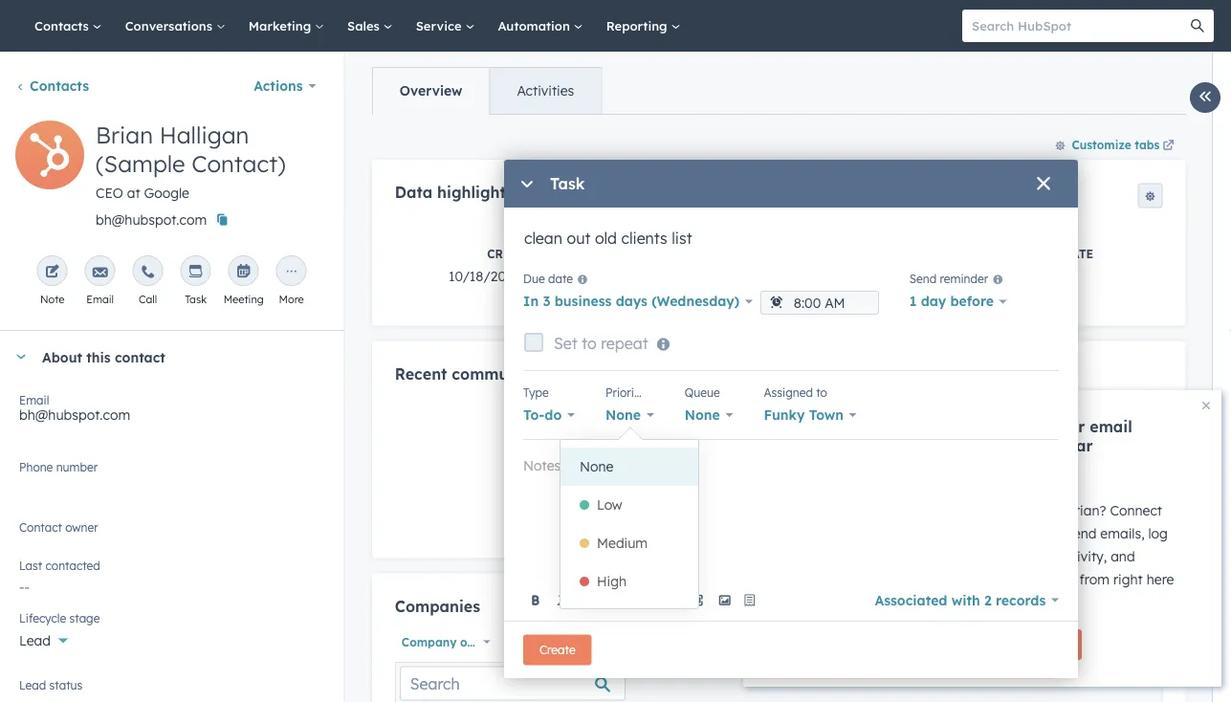 Task type: locate. For each thing, give the bounding box(es) containing it.
0 horizontal spatial date
[[536, 246, 566, 261]]

1 horizontal spatial email
[[86, 293, 114, 306]]

0 vertical spatial email
[[86, 293, 114, 306]]

0 horizontal spatial account
[[926, 436, 987, 456]]

data
[[395, 183, 432, 202]]

schedule
[[926, 571, 981, 588]]

customize
[[1072, 137, 1131, 152]]

none button down the priority
[[606, 402, 654, 429]]

none for priority
[[606, 407, 641, 424]]

1 vertical spatial last activity date
[[609, 635, 711, 650]]

brian
[[96, 121, 153, 149]]

task
[[550, 174, 585, 193], [185, 293, 207, 306]]

create button
[[524, 635, 592, 666]]

1 horizontal spatial none button
[[685, 402, 734, 429]]

owner inside popup button
[[460, 635, 495, 650]]

1 horizontal spatial email
[[1019, 548, 1054, 565]]

last
[[968, 246, 998, 261], [19, 558, 42, 573], [609, 635, 633, 650]]

navigation
[[372, 67, 602, 115]]

task image
[[188, 265, 204, 280]]

0 horizontal spatial email
[[957, 525, 992, 542]]

company owner
[[401, 635, 495, 650]]

create up 10/18/2023
[[487, 246, 532, 261]]

funky town button
[[764, 402, 857, 429]]

email down email icon
[[86, 293, 114, 306]]

(wednesday)
[[652, 293, 740, 310]]

add button
[[1063, 597, 1127, 622]]

to left reach
[[969, 502, 982, 519]]

activity down more popup button
[[637, 635, 680, 650]]

email bh@hubspot.com
[[19, 393, 130, 424]]

more down more image
[[279, 293, 304, 306]]

email image
[[93, 265, 108, 280]]

1 vertical spatial contacts
[[30, 78, 89, 94]]

Phone number text field
[[19, 457, 325, 495]]

and
[[992, 436, 1021, 456], [1111, 548, 1136, 565]]

1 none button from the left
[[606, 402, 654, 429]]

conversations link
[[114, 0, 237, 52]]

0 horizontal spatial and
[[992, 436, 1021, 456]]

owner up last contacted
[[42, 527, 80, 544]]

funky town
[[764, 407, 844, 424]]

and right tip:
[[992, 436, 1021, 456]]

last down no
[[19, 558, 42, 573]]

1 vertical spatial activity
[[637, 635, 680, 650]]

1 horizontal spatial more
[[628, 592, 661, 609]]

email up contacts'
[[957, 525, 992, 542]]

connect
[[985, 417, 1046, 436]]

1 horizontal spatial last activity date
[[968, 246, 1094, 261]]

pm
[[553, 267, 572, 284]]

none button down queue
[[685, 402, 734, 429]]

medium
[[597, 535, 648, 552]]

owner right company
[[460, 635, 495, 650]]

assigned to
[[764, 385, 828, 400]]

Search search field
[[399, 667, 625, 701]]

contacted
[[46, 558, 100, 573]]

due
[[524, 271, 545, 286]]

0 horizontal spatial last
[[19, 558, 42, 573]]

0 vertical spatial and
[[992, 436, 1021, 456]]

1 day before button
[[910, 288, 1008, 315]]

owner for contact owner no owner
[[65, 520, 98, 535]]

0 horizontal spatial email
[[19, 393, 49, 407]]

email down caret image
[[19, 393, 49, 407]]

to-do
[[524, 407, 562, 424]]

1 horizontal spatial create
[[540, 643, 576, 658]]

1 horizontal spatial account
[[996, 525, 1047, 542]]

minimize dialog image
[[520, 177, 535, 193]]

activities
[[517, 82, 574, 99]]

2 vertical spatial last
[[609, 635, 633, 650]]

reminder
[[940, 271, 989, 286]]

associated with 2 records
[[875, 592, 1046, 609]]

to right the set
[[582, 334, 597, 353]]

emails,
[[1101, 525, 1145, 542]]

in 3 business days (wednesday) button
[[524, 288, 753, 315]]

activity down close dialog icon
[[1001, 246, 1060, 261]]

1 vertical spatial more
[[628, 592, 661, 609]]

due date
[[524, 271, 573, 286]]

your right connect
[[1051, 417, 1086, 436]]

reach
[[986, 502, 1021, 519]]

1 horizontal spatial task
[[550, 174, 585, 193]]

high
[[597, 573, 627, 590]]

alert
[[395, 406, 1163, 536]]

1 vertical spatial account
[[996, 525, 1047, 542]]

0 vertical spatial your
[[1051, 417, 1086, 436]]

email
[[1090, 417, 1133, 436], [957, 525, 992, 542], [1019, 548, 1054, 565]]

1 horizontal spatial activity
[[1001, 246, 1060, 261]]

to up town
[[817, 385, 828, 400]]

owner up contacted
[[65, 520, 98, 535]]

create date 10/18/2023 3:29 pm mdt
[[449, 246, 605, 284]]

to for set
[[582, 334, 597, 353]]

list box
[[561, 440, 699, 609]]

none up the low
[[580, 458, 614, 475]]

owner for company owner
[[460, 635, 495, 650]]

0 vertical spatial email
[[1090, 417, 1133, 436]]

1 horizontal spatial date
[[684, 635, 711, 650]]

1 vertical spatial your
[[926, 525, 954, 542]]

1 vertical spatial email
[[957, 525, 992, 542]]

last inside popup button
[[609, 635, 633, 650]]

10/18/2023
[[449, 267, 520, 284]]

Last contacted text field
[[19, 569, 325, 600]]

create inside create date 10/18/2023 3:29 pm mdt
[[487, 246, 532, 261]]

0 horizontal spatial activity
[[637, 635, 680, 650]]

1 vertical spatial create
[[540, 643, 576, 658]]

last activity date inside popup button
[[609, 635, 711, 650]]

more
[[279, 293, 304, 306], [628, 592, 661, 609]]

1 vertical spatial email
[[19, 393, 49, 407]]

email inside email bh@hubspot.com
[[19, 393, 49, 407]]

create up search search field
[[540, 643, 576, 658]]

your up schedule
[[926, 548, 954, 565]]

email up brian?
[[1090, 417, 1133, 436]]

at
[[127, 185, 140, 201]]

lead for lead status
[[19, 678, 46, 692]]

log
[[1149, 525, 1169, 542]]

halligan
[[160, 121, 249, 149]]

account up "ready"
[[926, 436, 987, 456]]

1 horizontal spatial last
[[609, 635, 633, 650]]

3
[[543, 293, 551, 310]]

and inside pro tip: connect your email account and calendar
[[992, 436, 1021, 456]]

none inside list box
[[580, 458, 614, 475]]

2 vertical spatial your
[[926, 548, 954, 565]]

and down emails,
[[1111, 548, 1136, 565]]

2 horizontal spatial email
[[1090, 417, 1133, 436]]

2 vertical spatial email
[[1019, 548, 1054, 565]]

navigation containing overview
[[372, 67, 602, 115]]

company
[[401, 635, 456, 650]]

Title text field
[[524, 227, 1060, 265]]

overview
[[399, 82, 462, 99]]

send
[[910, 271, 937, 286]]

0 horizontal spatial create
[[487, 246, 532, 261]]

2 horizontal spatial last
[[968, 246, 998, 261]]

brian halligan (sample contact) ceo at google
[[96, 121, 286, 201]]

last activity date button
[[602, 630, 711, 655]]

to left send
[[1050, 525, 1064, 542]]

your down "ready"
[[926, 525, 954, 542]]

list box containing none
[[561, 440, 699, 609]]

1 vertical spatial and
[[1111, 548, 1136, 565]]

none button
[[606, 402, 654, 429], [685, 402, 734, 429]]

date
[[548, 271, 573, 286]]

email up —
[[1019, 548, 1054, 565]]

no
[[19, 527, 38, 544]]

contact
[[19, 520, 62, 535]]

none down queue
[[685, 407, 720, 424]]

0 horizontal spatial last activity date
[[609, 635, 711, 650]]

associated
[[875, 592, 948, 609]]

0 vertical spatial last
[[968, 246, 998, 261]]

0 vertical spatial create
[[487, 246, 532, 261]]

bh@hubspot.com
[[96, 212, 207, 228], [19, 407, 130, 424]]

service
[[416, 18, 466, 33]]

account down out
[[996, 525, 1047, 542]]

2 none button from the left
[[685, 402, 734, 429]]

0 vertical spatial account
[[926, 436, 987, 456]]

records
[[996, 592, 1046, 609]]

task down the "task" image
[[185, 293, 207, 306]]

last activity date down more popup button
[[609, 635, 711, 650]]

last down more popup button
[[609, 635, 633, 650]]

set
[[554, 334, 578, 353]]

0 horizontal spatial more
[[279, 293, 304, 306]]

actions button
[[242, 67, 329, 105]]

lifecycle
[[19, 611, 66, 625]]

last activity date down close dialog icon
[[968, 246, 1094, 261]]

call image
[[140, 265, 156, 280]]

last up reminder
[[968, 246, 998, 261]]

0 vertical spatial last activity date
[[968, 246, 1094, 261]]

contacts'
[[957, 548, 1015, 565]]

bh@hubspot.com up number
[[19, 407, 130, 424]]

task right minimize dialog icon
[[550, 174, 585, 193]]

pro tip: connect your email account and calendar
[[926, 417, 1133, 456]]

to
[[582, 334, 597, 353], [817, 385, 828, 400], [969, 502, 982, 519], [1050, 502, 1063, 519], [1050, 525, 1064, 542]]

activities button
[[489, 68, 601, 114]]

add
[[1092, 602, 1114, 617]]

1 vertical spatial task
[[185, 293, 207, 306]]

to for assigned
[[817, 385, 828, 400]]

more up last activity date popup button
[[628, 592, 661, 609]]

0 vertical spatial contacts
[[34, 18, 93, 33]]

lead
[[19, 633, 51, 649], [509, 635, 537, 650], [19, 678, 46, 692]]

calendar
[[1026, 436, 1093, 456]]

in 3 business days (wednesday)
[[524, 293, 740, 310]]

lifecycle stage
[[19, 611, 100, 625]]

bh@hubspot.com down google
[[96, 212, 207, 228]]

repeat
[[601, 334, 649, 353]]

lead for lead
[[19, 633, 51, 649]]

0 horizontal spatial none button
[[606, 402, 654, 429]]

no owner button
[[19, 517, 325, 548]]

communications
[[452, 364, 578, 383]]

0 horizontal spatial task
[[185, 293, 207, 306]]

account
[[926, 436, 987, 456], [996, 525, 1047, 542]]

status
[[49, 678, 83, 692]]

0 vertical spatial more
[[279, 293, 304, 306]]

none down the priority
[[606, 407, 641, 424]]

create inside button
[[540, 643, 576, 658]]

1 horizontal spatial and
[[1111, 548, 1136, 565]]



Task type: vqa. For each thing, say whether or not it's contained in the screenshot.
emails,
yes



Task type: describe. For each thing, give the bounding box(es) containing it.
note
[[40, 293, 65, 306]]

sales link
[[336, 0, 405, 52]]

search button
[[1182, 10, 1215, 42]]

companies
[[395, 597, 480, 616]]

mdt
[[576, 267, 605, 284]]

ceo
[[96, 185, 123, 201]]

2
[[985, 592, 992, 609]]

last contacted
[[19, 558, 100, 573]]

close image
[[1203, 402, 1211, 410]]

contact)
[[192, 149, 286, 178]]

activity,
[[1057, 548, 1108, 565]]

do
[[545, 407, 562, 424]]

close dialog image
[[1037, 177, 1052, 193]]

1 vertical spatial bh@hubspot.com
[[19, 407, 130, 424]]

date inside create date 10/18/2023 3:29 pm mdt
[[536, 246, 566, 261]]

account inside pro tip: connect your email account and calendar
[[926, 436, 987, 456]]

about this contact
[[42, 349, 165, 365]]

email for email
[[86, 293, 114, 306]]

pro
[[926, 417, 952, 436]]

0 vertical spatial contacts link
[[23, 0, 114, 52]]

actions
[[254, 78, 303, 94]]

lead status
[[19, 678, 83, 692]]

overview button
[[373, 68, 489, 114]]

more inside popup button
[[628, 592, 661, 609]]

number
[[56, 460, 98, 474]]

ready to reach out to brian? connect your email account to send emails, log your contacts' email activity, and schedule meetings — all from right here in hubspot.
[[926, 502, 1175, 611]]

lead for lead status
[[509, 635, 537, 650]]

activity inside popup button
[[637, 635, 680, 650]]

out
[[1025, 502, 1046, 519]]

none button for queue
[[685, 402, 734, 429]]

in
[[524, 293, 539, 310]]

send reminder
[[910, 271, 989, 286]]

automation link
[[487, 0, 595, 52]]

meetings
[[985, 571, 1043, 588]]

in
[[926, 594, 937, 611]]

your inside pro tip: connect your email account and calendar
[[1051, 417, 1086, 436]]

sales
[[347, 18, 383, 33]]

—
[[1047, 571, 1058, 588]]

status
[[541, 635, 578, 650]]

create for create
[[540, 643, 576, 658]]

(sample
[[96, 149, 185, 178]]

to-do button
[[524, 402, 575, 429]]

account inside ready to reach out to brian? connect your email account to send emails, log your contacts' email activity, and schedule meetings — all from right here in hubspot.
[[996, 525, 1047, 542]]

HH:MM text field
[[761, 291, 879, 315]]

meeting
[[224, 293, 264, 306]]

phone
[[19, 460, 53, 474]]

priority
[[606, 385, 645, 400]]

about this contact button
[[0, 331, 325, 383]]

to right out
[[1050, 502, 1063, 519]]

phone number
[[19, 460, 98, 474]]

set to repeat
[[554, 334, 649, 353]]

type
[[524, 385, 549, 400]]

email for email bh@hubspot.com
[[19, 393, 49, 407]]

more image
[[284, 265, 299, 280]]

days
[[616, 293, 648, 310]]

hubspot.
[[940, 594, 999, 611]]

recent communications
[[395, 364, 578, 383]]

service link
[[405, 0, 487, 52]]

about
[[42, 349, 82, 365]]

date inside popup button
[[684, 635, 711, 650]]

right
[[1114, 571, 1144, 588]]

automation
[[498, 18, 574, 33]]

0 vertical spatial task
[[550, 174, 585, 193]]

create for create date 10/18/2023 3:29 pm mdt
[[487, 246, 532, 261]]

assigned
[[764, 385, 813, 400]]

brian?
[[1067, 502, 1107, 519]]

lead status
[[509, 635, 578, 650]]

caret image
[[15, 355, 27, 359]]

note image
[[45, 265, 60, 280]]

here
[[1147, 571, 1175, 588]]

business
[[555, 293, 612, 310]]

1 vertical spatial last
[[19, 558, 42, 573]]

none for queue
[[685, 407, 720, 424]]

marketing link
[[237, 0, 336, 52]]

Search HubSpot search field
[[963, 10, 1197, 42]]

to-
[[524, 407, 545, 424]]

and inside ready to reach out to brian? connect your email account to send emails, log your contacts' email activity, and schedule meetings — all from right here in hubspot.
[[1111, 548, 1136, 565]]

3:29
[[524, 267, 549, 284]]

0 vertical spatial activity
[[1001, 246, 1060, 261]]

funky
[[764, 407, 805, 424]]

ready
[[926, 502, 966, 519]]

to for ready
[[969, 502, 982, 519]]

call
[[139, 293, 157, 306]]

more button
[[624, 587, 678, 614]]

data highlights
[[395, 183, 513, 202]]

company owner button
[[395, 630, 495, 655]]

search image
[[1192, 19, 1205, 33]]

meeting image
[[236, 265, 251, 280]]

all
[[1062, 571, 1076, 588]]

1 vertical spatial contacts link
[[15, 78, 89, 94]]

with
[[952, 592, 981, 609]]

0 vertical spatial bh@hubspot.com
[[96, 212, 207, 228]]

lead button
[[19, 622, 325, 654]]

none button for priority
[[606, 402, 654, 429]]

queue
[[685, 385, 720, 400]]

connect
[[1111, 502, 1163, 519]]

customize tabs
[[1072, 137, 1160, 152]]

contact owner no owner
[[19, 520, 98, 544]]

from
[[1080, 571, 1110, 588]]

edit button
[[15, 121, 84, 196]]

town
[[809, 407, 844, 424]]

send
[[1067, 525, 1097, 542]]

2 horizontal spatial date
[[1063, 246, 1094, 261]]

tip:
[[956, 417, 981, 436]]

day
[[921, 293, 947, 310]]

email inside pro tip: connect your email account and calendar
[[1090, 417, 1133, 436]]



